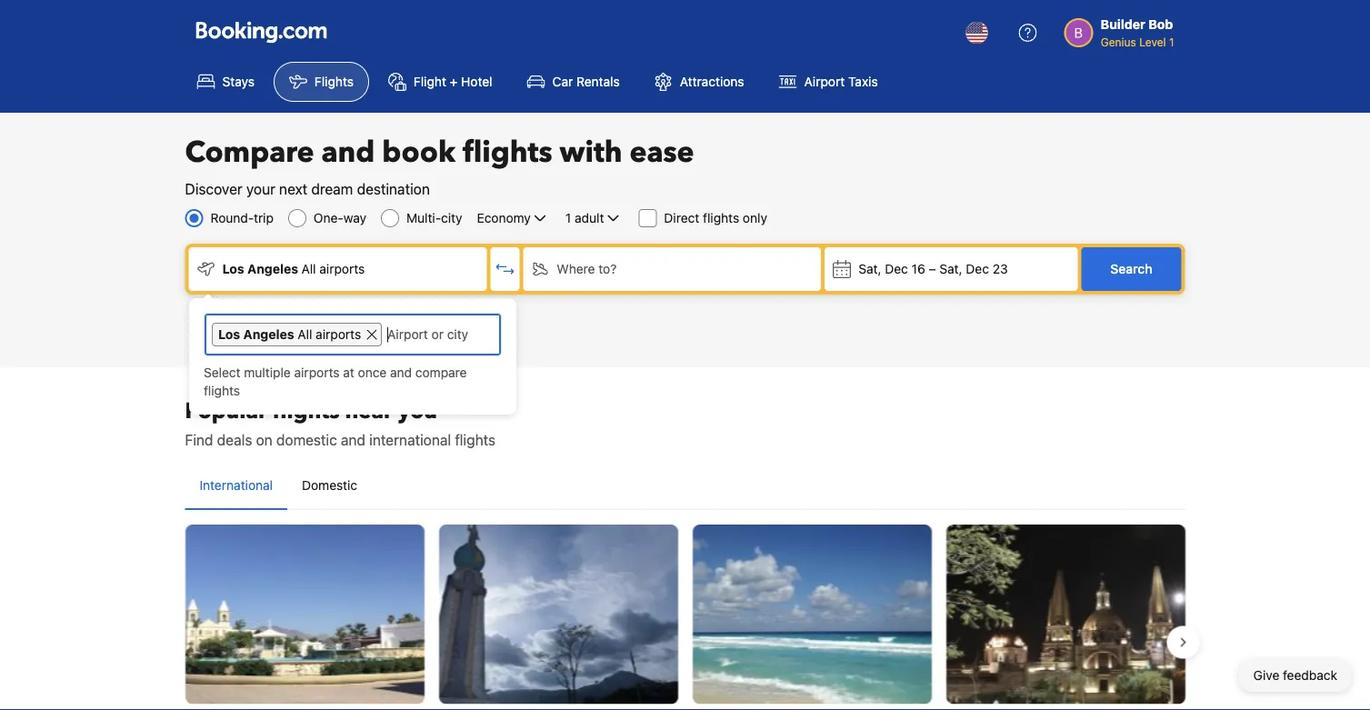 Task type: vqa. For each thing, say whether or not it's contained in the screenshot.
Economy
yes



Task type: locate. For each thing, give the bounding box(es) containing it.
los angeles to cancún image
[[692, 525, 932, 704]]

23
[[993, 261, 1008, 276]]

1 horizontal spatial 1
[[1169, 35, 1174, 48]]

sat, left 16
[[859, 261, 882, 276]]

way
[[343, 211, 366, 226]]

2 vertical spatial airports
[[294, 365, 340, 380]]

and down near
[[341, 432, 366, 449]]

flights
[[315, 74, 354, 89]]

book
[[382, 133, 456, 172]]

and inside compare and book flights with ease discover your next dream destination
[[321, 133, 375, 172]]

0 vertical spatial and
[[321, 133, 375, 172]]

round-
[[211, 211, 254, 226]]

flights left only
[[703, 211, 739, 226]]

domestic
[[302, 478, 357, 493]]

los angeles all airports down trip
[[222, 261, 365, 276]]

flight + hotel link
[[373, 62, 508, 102]]

bob
[[1149, 17, 1173, 32]]

airports up at
[[316, 327, 361, 342]]

direct flights only
[[664, 211, 767, 226]]

and right once
[[390, 365, 412, 380]]

flights inside select multiple airports at once and compare flights
[[204, 383, 240, 398]]

domestic button
[[287, 462, 372, 509]]

1 horizontal spatial dec
[[966, 261, 989, 276]]

1
[[1169, 35, 1174, 48], [566, 211, 571, 226]]

angeles
[[247, 261, 298, 276], [243, 327, 294, 342]]

dec
[[885, 261, 908, 276], [966, 261, 989, 276]]

0 horizontal spatial dec
[[885, 261, 908, 276]]

los angeles all airports
[[222, 261, 365, 276], [218, 327, 361, 342]]

tab list containing international
[[185, 462, 1185, 511]]

rentals
[[577, 74, 620, 89]]

los down round- at the left
[[222, 261, 244, 276]]

0 horizontal spatial sat,
[[859, 261, 882, 276]]

and up dream
[[321, 133, 375, 172]]

1 vertical spatial los angeles all airports
[[218, 327, 361, 342]]

dec left 23 on the right
[[966, 261, 989, 276]]

multi-
[[406, 211, 441, 226]]

booking.com logo image
[[196, 21, 327, 43], [196, 21, 327, 43]]

0 vertical spatial airports
[[319, 261, 365, 276]]

economy
[[477, 211, 531, 226]]

0 horizontal spatial 1
[[566, 211, 571, 226]]

Airport or city text field
[[386, 323, 494, 346]]

airports inside select multiple airports at once and compare flights
[[294, 365, 340, 380]]

airports
[[319, 261, 365, 276], [316, 327, 361, 342], [294, 365, 340, 380]]

select multiple airports at once and compare flights
[[204, 365, 467, 398]]

los angeles to guadalajara image
[[946, 525, 1185, 704]]

2 vertical spatial and
[[341, 432, 366, 449]]

tab list
[[185, 462, 1185, 511]]

flight + hotel
[[414, 74, 493, 89]]

airports left at
[[294, 365, 340, 380]]

los
[[222, 261, 244, 276], [218, 327, 240, 342]]

only
[[743, 211, 767, 226]]

all up select multiple airports at once and compare flights
[[298, 327, 312, 342]]

1 left adult
[[566, 211, 571, 226]]

compare and book flights with ease discover your next dream destination
[[185, 133, 694, 198]]

international
[[369, 432, 451, 449]]

0 vertical spatial 1
[[1169, 35, 1174, 48]]

1 vertical spatial and
[[390, 365, 412, 380]]

airport taxis link
[[764, 62, 894, 102]]

adult
[[575, 211, 604, 226]]

popular
[[185, 396, 267, 426]]

angeles up multiple
[[243, 327, 294, 342]]

all down one-
[[301, 261, 316, 276]]

los up select
[[218, 327, 240, 342]]

airports down one-way
[[319, 261, 365, 276]]

1 right the level
[[1169, 35, 1174, 48]]

flights down select
[[204, 383, 240, 398]]

1 vertical spatial 1
[[566, 211, 571, 226]]

international button
[[185, 462, 287, 509]]

round-trip
[[211, 211, 274, 226]]

dec left 16
[[885, 261, 908, 276]]

flights
[[463, 133, 552, 172], [703, 211, 739, 226], [204, 383, 240, 398], [272, 396, 340, 426], [455, 432, 496, 449]]

0 vertical spatial all
[[301, 261, 316, 276]]

1 vertical spatial los
[[218, 327, 240, 342]]

find
[[185, 432, 213, 449]]

flight
[[414, 74, 446, 89]]

sat,
[[859, 261, 882, 276], [940, 261, 963, 276]]

2 dec from the left
[[966, 261, 989, 276]]

popular flights near you find deals on domestic and international flights
[[185, 396, 496, 449]]

–
[[929, 261, 936, 276]]

1 inside builder bob genius level 1
[[1169, 35, 1174, 48]]

angeles down trip
[[247, 261, 298, 276]]

all
[[301, 261, 316, 276], [298, 327, 312, 342]]

and
[[321, 133, 375, 172], [390, 365, 412, 380], [341, 432, 366, 449]]

region
[[171, 517, 1200, 710]]

+
[[450, 74, 458, 89]]

airport
[[804, 74, 845, 89]]

1 inside dropdown button
[[566, 211, 571, 226]]

builder bob genius level 1
[[1101, 17, 1174, 48]]

to?
[[599, 261, 617, 276]]

0 vertical spatial angeles
[[247, 261, 298, 276]]

flights up economy
[[463, 133, 552, 172]]

where to? button
[[523, 247, 821, 291]]

los angeles all airports up multiple
[[218, 327, 361, 342]]

search
[[1111, 261, 1153, 276]]

sat, right the – at the top right of page
[[940, 261, 963, 276]]

1 horizontal spatial sat,
[[940, 261, 963, 276]]

car
[[553, 74, 573, 89]]

flights inside compare and book flights with ease discover your next dream destination
[[463, 133, 552, 172]]

on
[[256, 432, 273, 449]]

flights up domestic
[[272, 396, 340, 426]]



Task type: describe. For each thing, give the bounding box(es) containing it.
stays link
[[181, 62, 270, 102]]

1 adult
[[566, 211, 604, 226]]

airport taxis
[[804, 74, 878, 89]]

international
[[200, 478, 273, 493]]

at
[[343, 365, 354, 380]]

1 vertical spatial angeles
[[243, 327, 294, 342]]

direct
[[664, 211, 700, 226]]

where to?
[[557, 261, 617, 276]]

domestic
[[276, 432, 337, 449]]

flights right international
[[455, 432, 496, 449]]

give
[[1254, 668, 1280, 683]]

1 dec from the left
[[885, 261, 908, 276]]

1 adult button
[[564, 207, 624, 229]]

hotel
[[461, 74, 493, 89]]

0 vertical spatial los angeles all airports
[[222, 261, 365, 276]]

city
[[441, 211, 462, 226]]

ease
[[630, 133, 694, 172]]

taxis
[[849, 74, 878, 89]]

where
[[557, 261, 595, 276]]

1 sat, from the left
[[859, 261, 882, 276]]

select
[[204, 365, 241, 380]]

trip
[[254, 211, 274, 226]]

dream
[[311, 181, 353, 198]]

car rentals link
[[512, 62, 635, 102]]

attractions
[[680, 74, 744, 89]]

you
[[398, 396, 437, 426]]

and inside select multiple airports at once and compare flights
[[390, 365, 412, 380]]

16
[[912, 261, 926, 276]]

builder
[[1101, 17, 1146, 32]]

and inside "popular flights near you find deals on domestic and international flights"
[[341, 432, 366, 449]]

discover
[[185, 181, 242, 198]]

car rentals
[[553, 74, 620, 89]]

search button
[[1082, 247, 1182, 291]]

one-
[[314, 211, 344, 226]]

1 vertical spatial airports
[[316, 327, 361, 342]]

one-way
[[314, 211, 366, 226]]

compare
[[415, 365, 467, 380]]

sat, dec 16 – sat, dec 23 button
[[825, 247, 1078, 291]]

attractions link
[[639, 62, 760, 102]]

near
[[345, 396, 392, 426]]

with
[[560, 133, 623, 172]]

stays
[[222, 74, 255, 89]]

genius
[[1101, 35, 1137, 48]]

0 vertical spatial los
[[222, 261, 244, 276]]

level
[[1140, 35, 1166, 48]]

compare
[[185, 133, 314, 172]]

flights link
[[274, 62, 369, 102]]

2 sat, from the left
[[940, 261, 963, 276]]

los angeles to san josé del cabo image
[[185, 525, 424, 704]]

next
[[279, 181, 307, 198]]

once
[[358, 365, 387, 380]]

sat, dec 16 – sat, dec 23
[[859, 261, 1008, 276]]

deals
[[217, 432, 252, 449]]

los angeles to san salvador image
[[439, 525, 678, 704]]

give feedback
[[1254, 668, 1338, 683]]

give feedback button
[[1239, 659, 1352, 692]]

feedback
[[1283, 668, 1338, 683]]

multiple
[[244, 365, 291, 380]]

1 vertical spatial all
[[298, 327, 312, 342]]

your
[[246, 181, 275, 198]]

multi-city
[[406, 211, 462, 226]]

destination
[[357, 181, 430, 198]]



